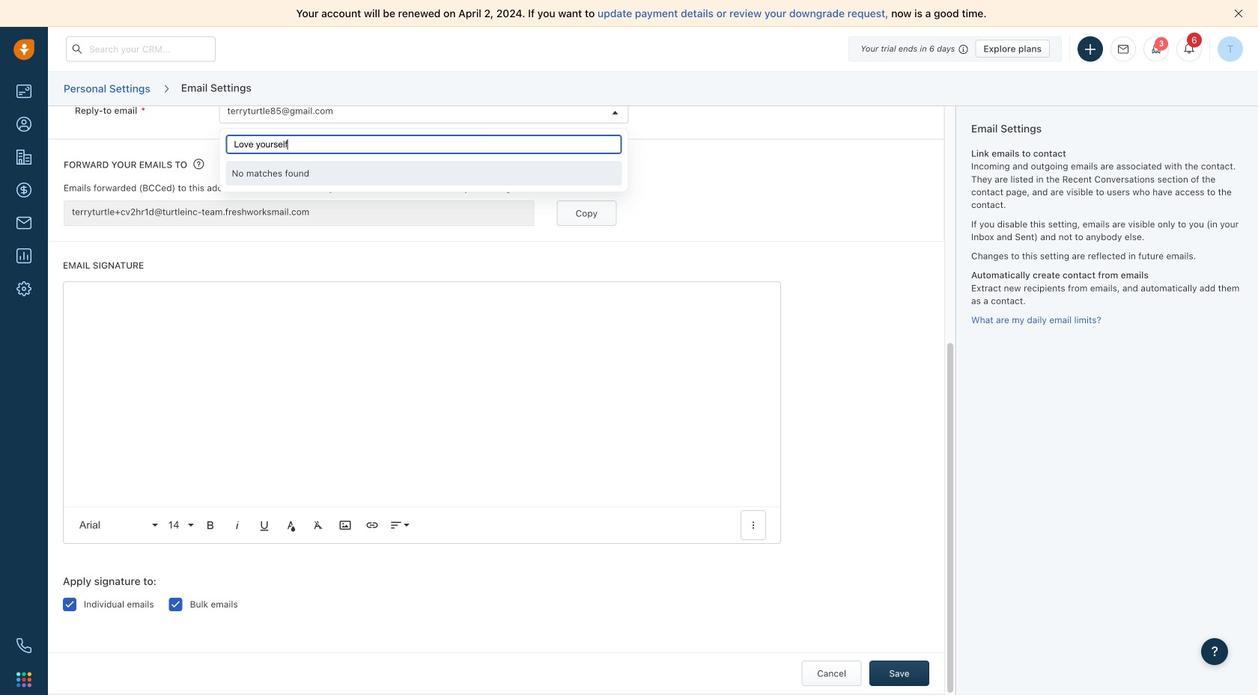 Task type: vqa. For each thing, say whether or not it's contained in the screenshot.
row group
no



Task type: describe. For each thing, give the bounding box(es) containing it.
insert link (⌘k) image
[[366, 519, 379, 533]]

question circled image
[[194, 158, 204, 170]]

phone image
[[16, 639, 31, 654]]

underline (⌘u) image
[[258, 519, 271, 533]]

send email image
[[1118, 44, 1129, 54]]

close image
[[1234, 9, 1243, 18]]

Search your CRM... text field
[[66, 36, 216, 62]]

freshworks switcher image
[[16, 673, 31, 688]]

insert image (⌘p) image
[[339, 519, 352, 533]]

clear formatting image
[[312, 519, 325, 533]]

text color image
[[285, 519, 298, 533]]



Task type: locate. For each thing, give the bounding box(es) containing it.
more misc image
[[747, 519, 760, 533]]

list box
[[226, 161, 622, 186]]

None text field
[[226, 135, 622, 154]]

phone element
[[9, 631, 39, 661]]

italic (⌘i) image
[[231, 519, 244, 533]]

bold (⌘b) image
[[204, 519, 217, 533]]



